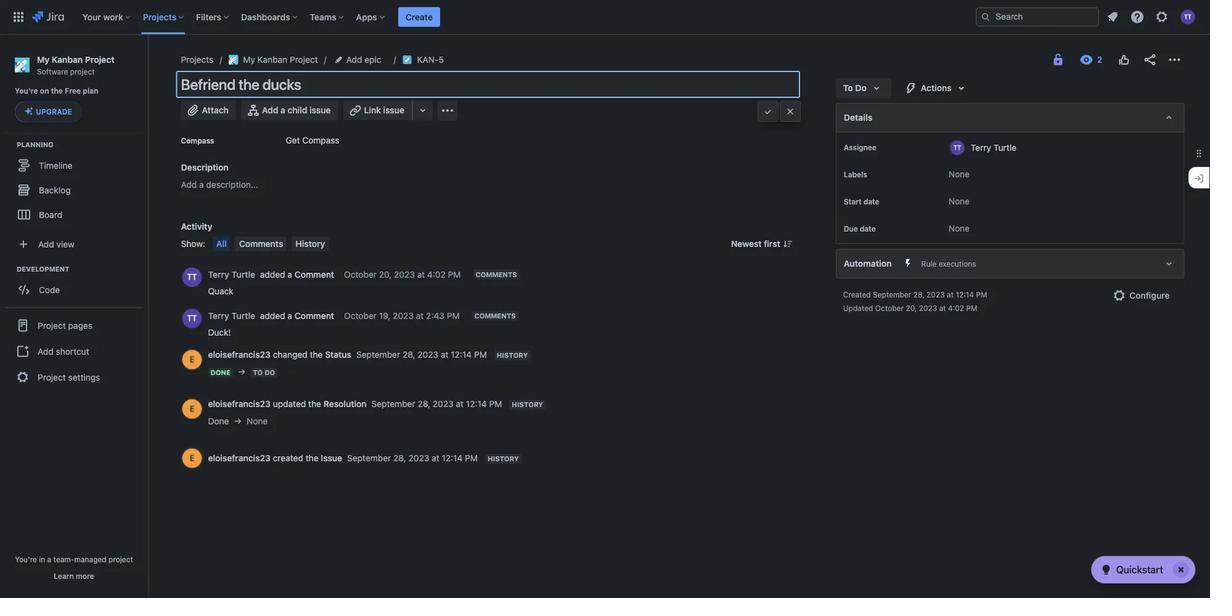 Task type: vqa. For each thing, say whether or not it's contained in the screenshot.
more options icon
no



Task type: locate. For each thing, give the bounding box(es) containing it.
child
[[288, 105, 307, 115]]

1 horizontal spatial to do
[[843, 83, 867, 93]]

add inside the add epic dropdown button
[[346, 55, 362, 65]]

20, up "19,"
[[379, 269, 392, 280]]

Search field
[[976, 7, 1099, 27]]

project inside 'my kanban project software project'
[[70, 67, 95, 76]]

the left status
[[310, 350, 323, 360]]

kanban
[[52, 54, 83, 64], [258, 55, 287, 65]]

0 horizontal spatial do
[[265, 369, 275, 377]]

1 vertical spatial 20,
[[906, 304, 917, 313]]

the right 'updated'
[[308, 399, 321, 409]]

28,
[[914, 290, 925, 299], [403, 350, 415, 360], [418, 399, 430, 409], [393, 454, 406, 464]]

apps
[[356, 12, 377, 22]]

0 horizontal spatial project
[[70, 67, 95, 76]]

board
[[39, 210, 62, 220]]

1 horizontal spatial 4:02
[[948, 304, 964, 313]]

epic
[[365, 55, 381, 65]]

terry turtle added a comment for duck!
[[208, 311, 334, 321]]

september right issue
[[347, 454, 391, 464]]

terry turtle added a comment up changed
[[208, 311, 334, 321]]

terry down the details element
[[971, 142, 992, 153]]

get
[[286, 135, 300, 146]]

turtle down the details element
[[994, 142, 1017, 153]]

1 kanban from the left
[[52, 54, 83, 64]]

kanban for my kanban project
[[258, 55, 287, 65]]

eloisefrancis23 left created
[[208, 454, 271, 464]]

newest
[[731, 239, 762, 249]]

comment for october 19, 2023 at 2:43 pm
[[295, 311, 334, 321]]

newest first image
[[783, 239, 793, 249]]

comment down history button
[[295, 269, 334, 280]]

the
[[51, 87, 63, 95], [310, 350, 323, 360], [308, 399, 321, 409], [306, 454, 319, 464]]

0 vertical spatial eloisefrancis23
[[208, 350, 271, 360]]

issue right link
[[383, 105, 405, 115]]

1 vertical spatial terry
[[208, 269, 229, 280]]

2 added from the top
[[260, 311, 285, 321]]

a
[[281, 105, 285, 115], [199, 180, 204, 190], [288, 269, 292, 280], [288, 311, 292, 321], [47, 556, 51, 564]]

1 added from the top
[[260, 269, 285, 280]]

project up add shortcut
[[38, 321, 66, 331]]

2 vertical spatial eloisefrancis23
[[208, 454, 271, 464]]

on
[[40, 87, 49, 95]]

menu bar
[[210, 237, 331, 252]]

added for quack
[[260, 269, 285, 280]]

vote options: no one has voted for this issue yet. image
[[1117, 52, 1132, 67]]

0 vertical spatial 4:02
[[427, 269, 446, 280]]

1 horizontal spatial issue
[[383, 105, 405, 115]]

1 horizontal spatial 20,
[[906, 304, 917, 313]]

terry turtle added a comment
[[208, 269, 334, 280], [208, 311, 334, 321]]

0 vertical spatial projects
[[143, 12, 176, 22]]

1 comment from the top
[[295, 269, 334, 280]]

do down changed
[[265, 369, 275, 377]]

project
[[70, 67, 95, 76], [109, 556, 133, 564]]

link web pages and more image
[[416, 103, 430, 118]]

terry up the duck!
[[208, 311, 229, 321]]

my kanban project link
[[228, 52, 318, 67]]

projects for projects popup button
[[143, 12, 176, 22]]

add left shortcut
[[38, 346, 54, 357]]

0 horizontal spatial kanban
[[52, 54, 83, 64]]

2 my from the left
[[243, 55, 255, 65]]

timeline
[[39, 160, 72, 170]]

terry for october 20, 2023 at 4:02 pm
[[208, 269, 229, 280]]

0 vertical spatial to
[[843, 83, 853, 93]]

1 my from the left
[[37, 54, 49, 64]]

primary element
[[7, 0, 976, 34]]

turtle up quack
[[232, 269, 255, 280]]

created
[[843, 290, 871, 299]]

created
[[273, 454, 303, 464]]

the left issue
[[306, 454, 319, 464]]

1 issue from the left
[[310, 105, 331, 115]]

12:14
[[956, 290, 974, 299], [451, 350, 472, 360], [466, 399, 487, 409], [442, 454, 463, 464]]

terry turtle added a comment down comments "button"
[[208, 269, 334, 280]]

comments for october 20, 2023 at 4:02 pm
[[476, 271, 517, 279]]

comment
[[295, 269, 334, 280], [295, 311, 334, 321]]

12:14 for eloisefrancis23 changed the status september 28, 2023 at 12:14 pm
[[451, 350, 472, 360]]

status
[[325, 350, 351, 360]]

comment up status
[[295, 311, 334, 321]]

my up software
[[37, 54, 49, 64]]

you're left on
[[15, 87, 38, 95]]

compass up 'description'
[[181, 136, 214, 145]]

help image
[[1130, 10, 1145, 24]]

12:14 for eloisefrancis23 created the issue september 28, 2023 at 12:14 pm
[[442, 454, 463, 464]]

0 horizontal spatial to
[[253, 369, 263, 377]]

project pages link
[[5, 312, 143, 339]]

add left the view
[[38, 239, 54, 249]]

a down history button
[[288, 269, 292, 280]]

project right the managed on the bottom of the page
[[109, 556, 133, 564]]

0 horizontal spatial to do
[[253, 369, 275, 377]]

sidebar navigation image
[[134, 49, 162, 74]]

4:02 down 'executions'
[[948, 304, 964, 313]]

1 vertical spatial you're
[[15, 556, 37, 564]]

2 vertical spatial comments
[[475, 312, 516, 320]]

issue right child
[[310, 105, 331, 115]]

eloisefrancis23 updated the resolution september 28, 2023 at 12:14 pm
[[208, 399, 502, 409]]

planning
[[17, 140, 53, 149]]

group
[[5, 307, 143, 395]]

kanban right "my kanban project" image
[[258, 55, 287, 65]]

task image
[[402, 55, 412, 65]]

kanban inside 'my kanban project software project'
[[52, 54, 83, 64]]

terry for october 19, 2023 at 2:43 pm
[[208, 311, 229, 321]]

20,
[[379, 269, 392, 280], [906, 304, 917, 313]]

2 issue from the left
[[383, 105, 405, 115]]

0 horizontal spatial projects
[[143, 12, 176, 22]]

1 vertical spatial to
[[253, 369, 263, 377]]

development group
[[6, 264, 147, 306]]

automation element
[[836, 249, 1185, 279]]

compass right get
[[302, 135, 339, 146]]

projects up sidebar navigation icon
[[143, 12, 176, 22]]

0 vertical spatial done
[[211, 369, 231, 377]]

quickstart button
[[1092, 557, 1196, 584]]

teams button
[[306, 7, 349, 27]]

my inside 'my kanban project software project'
[[37, 54, 49, 64]]

september for eloisefrancis23 updated the resolution september 28, 2023 at 12:14 pm
[[372, 399, 415, 409]]

28, for eloisefrancis23 updated the resolution september 28, 2023 at 12:14 pm
[[418, 399, 430, 409]]

20, right updated on the right bottom of page
[[906, 304, 917, 313]]

code link
[[6, 278, 142, 302]]

to do inside dropdown button
[[843, 83, 867, 93]]

your work button
[[79, 7, 135, 27]]

terry up quack
[[208, 269, 229, 280]]

start
[[844, 197, 862, 206]]

my right "my kanban project" image
[[243, 55, 255, 65]]

4:02
[[427, 269, 446, 280], [948, 304, 964, 313]]

free
[[65, 87, 81, 95]]

eloisefrancis23 left 'updated'
[[208, 399, 271, 409]]

issue inside link issue button
[[383, 105, 405, 115]]

the for on
[[51, 87, 63, 95]]

your work
[[82, 12, 123, 22]]

configure
[[1130, 291, 1170, 301]]

1 eloisefrancis23 from the top
[[208, 350, 271, 360]]

do
[[855, 83, 867, 93], [265, 369, 275, 377]]

september for eloisefrancis23 created the issue september 28, 2023 at 12:14 pm
[[347, 454, 391, 464]]

1 horizontal spatial kanban
[[258, 55, 287, 65]]

projects for projects link
[[181, 55, 214, 65]]

upgrade button
[[15, 102, 81, 122]]

a inside add a child issue button
[[281, 105, 285, 115]]

eloisefrancis23
[[208, 350, 271, 360], [208, 399, 271, 409], [208, 454, 271, 464]]

my for my kanban project
[[243, 55, 255, 65]]

1 vertical spatial comments
[[476, 271, 517, 279]]

done
[[211, 369, 231, 377], [208, 417, 229, 427]]

1 terry turtle added a comment from the top
[[208, 269, 334, 280]]

0 horizontal spatial issue
[[310, 105, 331, 115]]

add left the epic
[[346, 55, 362, 65]]

banner containing your work
[[0, 0, 1210, 35]]

kanban up software
[[52, 54, 83, 64]]

october 19, 2023 at 2:43 pm
[[344, 311, 460, 321]]

check image
[[1099, 563, 1114, 578]]

1 vertical spatial terry turtle added a comment
[[208, 311, 334, 321]]

link issue button
[[343, 101, 413, 120]]

added
[[260, 269, 285, 280], [260, 311, 285, 321]]

1 vertical spatial project
[[109, 556, 133, 564]]

1 vertical spatial comment
[[295, 311, 334, 321]]

0 vertical spatial you're
[[15, 87, 38, 95]]

turtle down quack
[[232, 311, 255, 321]]

september right created
[[873, 290, 912, 299]]

share image
[[1143, 52, 1158, 67]]

updated
[[273, 399, 306, 409]]

projects button
[[139, 7, 189, 27]]

2 you're from the top
[[15, 556, 37, 564]]

group containing project pages
[[5, 307, 143, 395]]

history
[[296, 239, 325, 249], [497, 352, 528, 360], [512, 401, 543, 409], [488, 455, 519, 463]]

1 horizontal spatial my
[[243, 55, 255, 65]]

projects inside popup button
[[143, 12, 176, 22]]

project settings
[[38, 372, 100, 383]]

1 you're from the top
[[15, 87, 38, 95]]

october inside created september 28, 2023 at 12:14 pm updated october 20, 2023 at 4:02 pm
[[875, 304, 904, 313]]

created september 28, 2023 at 12:14 pm updated october 20, 2023 at 4:02 pm
[[843, 290, 988, 313]]

3 eloisefrancis23 from the top
[[208, 454, 271, 464]]

added down comments "button"
[[260, 269, 285, 280]]

kan-5
[[417, 55, 444, 65]]

copy link to issue image
[[442, 54, 451, 64]]

details
[[844, 113, 873, 123]]

october for october 19, 2023 at 2:43 pm
[[344, 311, 377, 321]]

2 vertical spatial terry
[[208, 311, 229, 321]]

0 vertical spatial date
[[864, 197, 880, 206]]

banner
[[0, 0, 1210, 35]]

october
[[344, 269, 377, 280], [875, 304, 904, 313], [344, 311, 377, 321]]

projects left "my kanban project" image
[[181, 55, 214, 65]]

learn
[[54, 572, 74, 581]]

october up the october 19, 2023 at 2:43 pm
[[344, 269, 377, 280]]

link issue
[[364, 105, 405, 115]]

project up plan
[[85, 54, 114, 64]]

1 horizontal spatial projects
[[181, 55, 214, 65]]

1 horizontal spatial do
[[855, 83, 867, 93]]

jira image
[[32, 10, 64, 24], [32, 10, 64, 24]]

1 vertical spatial to do
[[253, 369, 275, 377]]

1 vertical spatial projects
[[181, 55, 214, 65]]

history inside button
[[296, 239, 325, 249]]

project up plan
[[70, 67, 95, 76]]

eloisefrancis23 down the duck!
[[208, 350, 271, 360]]

a left child
[[281, 105, 285, 115]]

eloisefrancis23 changed the status september 28, 2023 at 12:14 pm
[[208, 350, 487, 360]]

to do button
[[836, 78, 892, 98]]

2 terry turtle added a comment from the top
[[208, 311, 334, 321]]

add for add epic
[[346, 55, 362, 65]]

terry
[[971, 142, 992, 153], [208, 269, 229, 280], [208, 311, 229, 321]]

1 vertical spatial 4:02
[[948, 304, 964, 313]]

assignee
[[844, 143, 877, 152]]

add shortcut
[[38, 346, 89, 357]]

add a child issue
[[262, 105, 331, 115]]

0 vertical spatial terry turtle added a comment
[[208, 269, 334, 280]]

2 comment from the top
[[295, 311, 334, 321]]

my
[[37, 54, 49, 64], [243, 55, 255, 65]]

to do up details
[[843, 83, 867, 93]]

the for updated
[[308, 399, 321, 409]]

eloisefrancis23 for eloisefrancis23 created the issue september 28, 2023 at 12:14 pm
[[208, 454, 271, 464]]

1 horizontal spatial compass
[[302, 135, 339, 146]]

add for add a child issue
[[262, 105, 278, 115]]

2 eloisefrancis23 from the top
[[208, 399, 271, 409]]

do up details
[[855, 83, 867, 93]]

0 vertical spatial to do
[[843, 83, 867, 93]]

2 vertical spatial turtle
[[232, 311, 255, 321]]

projects
[[143, 12, 176, 22], [181, 55, 214, 65]]

you're left in
[[15, 556, 37, 564]]

the right on
[[51, 87, 63, 95]]

project down teams
[[290, 55, 318, 65]]

add
[[346, 55, 362, 65], [262, 105, 278, 115], [181, 180, 197, 190], [38, 239, 54, 249], [38, 346, 54, 357]]

date right the due
[[860, 224, 876, 233]]

to do down changed
[[253, 369, 275, 377]]

september down "19,"
[[356, 350, 400, 360]]

2:43
[[426, 311, 445, 321]]

code
[[39, 285, 60, 295]]

0 vertical spatial do
[[855, 83, 867, 93]]

0 vertical spatial project
[[70, 67, 95, 76]]

date right start
[[864, 197, 880, 206]]

1 vertical spatial date
[[860, 224, 876, 233]]

you're for you're in a team-managed project
[[15, 556, 37, 564]]

1 vertical spatial eloisefrancis23
[[208, 399, 271, 409]]

september
[[873, 290, 912, 299], [356, 350, 400, 360], [372, 399, 415, 409], [347, 454, 391, 464]]

0 vertical spatial added
[[260, 269, 285, 280]]

0 horizontal spatial my
[[37, 54, 49, 64]]

newest first
[[731, 239, 780, 249]]

attach
[[202, 105, 229, 115]]

2 kanban from the left
[[258, 55, 287, 65]]

my inside my kanban project link
[[243, 55, 255, 65]]

to inside dropdown button
[[843, 83, 853, 93]]

1 horizontal spatial to
[[843, 83, 853, 93]]

0 vertical spatial comment
[[295, 269, 334, 280]]

0 horizontal spatial 20,
[[379, 269, 392, 280]]

in
[[39, 556, 45, 564]]

september right resolution
[[372, 399, 415, 409]]

add down 'description'
[[181, 180, 197, 190]]

0 vertical spatial comments
[[239, 239, 283, 249]]

add for add a description...
[[181, 180, 197, 190]]

add inside add shortcut button
[[38, 346, 54, 357]]

add a description...
[[181, 180, 258, 190]]

create
[[406, 12, 433, 22]]

history for eloisefrancis23 created the issue september 28, 2023 at 12:14 pm
[[488, 455, 519, 463]]

quack
[[208, 286, 233, 297]]

1 vertical spatial added
[[260, 311, 285, 321]]

october right updated on the right bottom of page
[[875, 304, 904, 313]]

add inside add view popup button
[[38, 239, 54, 249]]

october left "19,"
[[344, 311, 377, 321]]

0 vertical spatial 20,
[[379, 269, 392, 280]]

1 vertical spatial turtle
[[232, 269, 255, 280]]

october for october 20, 2023 at 4:02 pm
[[344, 269, 377, 280]]

to do
[[843, 83, 867, 93], [253, 369, 275, 377]]

managed
[[74, 556, 106, 564]]

resolution
[[324, 399, 367, 409]]

1 vertical spatial done
[[208, 417, 229, 427]]

4:02 up 2:43
[[427, 269, 446, 280]]

add inside add a child issue button
[[262, 105, 278, 115]]

add left child
[[262, 105, 278, 115]]

board link
[[6, 202, 142, 227]]

added up changed
[[260, 311, 285, 321]]

none for start date
[[949, 196, 970, 207]]

shortcut
[[56, 346, 89, 357]]

terry turtle added a comment for quack
[[208, 269, 334, 280]]



Task type: describe. For each thing, give the bounding box(es) containing it.
kan-
[[417, 55, 439, 65]]

eloisefrancis23 created the issue september 28, 2023 at 12:14 pm
[[208, 454, 478, 464]]

settings image
[[1155, 10, 1170, 24]]

filters button
[[192, 7, 234, 27]]

date for due date
[[860, 224, 876, 233]]

history for eloisefrancis23 changed the status september 28, 2023 at 12:14 pm
[[497, 352, 528, 360]]

actions button
[[897, 78, 977, 98]]

search image
[[981, 12, 991, 22]]

you're on the free plan
[[15, 87, 98, 95]]

add shortcut button
[[5, 339, 143, 364]]

added for duck!
[[260, 311, 285, 321]]

actions image
[[1168, 52, 1182, 67]]

dashboards button
[[237, 7, 303, 27]]

kan-5 link
[[417, 52, 444, 67]]

quickstart
[[1116, 565, 1164, 576]]

team-
[[53, 556, 74, 564]]

1 horizontal spatial project
[[109, 556, 133, 564]]

changed
[[273, 350, 308, 360]]

october 20, 2023 at 4:02 pm
[[344, 269, 461, 280]]

28, for eloisefrancis23 created the issue september 28, 2023 at 12:14 pm
[[393, 454, 406, 464]]

add epic
[[346, 55, 381, 65]]

september for eloisefrancis23 changed the status september 28, 2023 at 12:14 pm
[[356, 350, 400, 360]]

history for eloisefrancis23 updated the resolution september 28, 2023 at 12:14 pm
[[512, 401, 543, 409]]

do inside dropdown button
[[855, 83, 867, 93]]

more
[[76, 572, 94, 581]]

the for changed
[[310, 350, 323, 360]]

description
[[181, 162, 229, 173]]

start date
[[844, 197, 880, 206]]

1 vertical spatial do
[[265, 369, 275, 377]]

backlog
[[39, 185, 71, 195]]

menu bar containing all
[[210, 237, 331, 252]]

updated
[[843, 304, 873, 313]]

due date
[[844, 224, 876, 233]]

add a child issue button
[[241, 101, 338, 120]]

a down 'description'
[[199, 180, 204, 190]]

learn more
[[54, 572, 94, 581]]

rule
[[922, 260, 937, 268]]

work
[[103, 12, 123, 22]]

a right in
[[47, 556, 51, 564]]

first
[[764, 239, 780, 249]]

kanban for my kanban project software project
[[52, 54, 83, 64]]

attach button
[[181, 101, 236, 120]]

automation
[[844, 259, 892, 269]]

dismiss quickstart image
[[1172, 561, 1191, 580]]

12:14 inside created september 28, 2023 at 12:14 pm updated october 20, 2023 at 4:02 pm
[[956, 290, 974, 299]]

none for labels
[[949, 169, 970, 179]]

your profile and settings image
[[1181, 10, 1196, 24]]

planning image
[[2, 137, 17, 152]]

backlog link
[[6, 178, 142, 202]]

add app image
[[440, 103, 455, 118]]

september inside created september 28, 2023 at 12:14 pm updated october 20, 2023 at 4:02 pm
[[873, 290, 912, 299]]

description...
[[206, 180, 258, 190]]

all button
[[213, 237, 230, 252]]

comments inside "button"
[[239, 239, 283, 249]]

issue inside add a child issue button
[[310, 105, 331, 115]]

my kanban project
[[243, 55, 318, 65]]

labels
[[844, 170, 867, 179]]

20, inside created september 28, 2023 at 12:14 pm updated october 20, 2023 at 4:02 pm
[[906, 304, 917, 313]]

timeline link
[[6, 153, 142, 178]]

apps button
[[353, 7, 390, 27]]

add epic button
[[333, 52, 385, 67]]

show:
[[181, 239, 205, 249]]

add view
[[38, 239, 75, 249]]

filters
[[196, 12, 221, 22]]

appswitcher icon image
[[11, 10, 26, 24]]

comments button
[[235, 237, 287, 252]]

date for start date
[[864, 197, 880, 206]]

my kanban project software project
[[37, 54, 114, 76]]

comment for october 20, 2023 at 4:02 pm
[[295, 269, 334, 280]]

rule executions
[[922, 260, 976, 268]]

0 vertical spatial terry
[[971, 142, 992, 153]]

my kanban project image
[[228, 55, 238, 65]]

turtle for october 19, 2023 at 2:43 pm
[[232, 311, 255, 321]]

eloisefrancis23 for eloisefrancis23 updated the resolution september 28, 2023 at 12:14 pm
[[208, 399, 271, 409]]

configure link
[[1105, 286, 1177, 306]]

cancel summary image
[[785, 107, 795, 117]]

project inside 'my kanban project software project'
[[85, 54, 114, 64]]

add for add shortcut
[[38, 346, 54, 357]]

4:02 inside created september 28, 2023 at 12:14 pm updated october 20, 2023 at 4:02 pm
[[948, 304, 964, 313]]

development image
[[2, 262, 17, 276]]

terry turtle
[[971, 142, 1017, 153]]

create button
[[398, 7, 440, 27]]

you're for you're on the free plan
[[15, 87, 38, 95]]

dashboards
[[241, 12, 290, 22]]

executions
[[939, 260, 976, 268]]

comments for october 19, 2023 at 2:43 pm
[[475, 312, 516, 320]]

none for due date
[[949, 224, 970, 234]]

activity
[[181, 222, 212, 232]]

0 horizontal spatial 4:02
[[427, 269, 446, 280]]

28, for eloisefrancis23 changed the status september 28, 2023 at 12:14 pm
[[403, 350, 415, 360]]

12:14 for eloisefrancis23 updated the resolution september 28, 2023 at 12:14 pm
[[466, 399, 487, 409]]

planning group
[[6, 140, 147, 231]]

add for add view
[[38, 239, 54, 249]]

copy link to comment image
[[521, 310, 531, 320]]

turtle for october 20, 2023 at 4:02 pm
[[232, 269, 255, 280]]

the for created
[[306, 454, 319, 464]]

development
[[17, 265, 69, 273]]

actions
[[921, 83, 952, 93]]

a up changed
[[288, 311, 292, 321]]

my for my kanban project software project
[[37, 54, 49, 64]]

notifications image
[[1106, 10, 1120, 24]]

0 horizontal spatial compass
[[181, 136, 214, 145]]

teams
[[310, 12, 336, 22]]

0 vertical spatial turtle
[[994, 142, 1017, 153]]

projects link
[[181, 52, 214, 67]]

28, inside created september 28, 2023 at 12:14 pm updated october 20, 2023 at 4:02 pm
[[914, 290, 925, 299]]

Befriend the ducks text field
[[176, 71, 800, 98]]

details element
[[836, 103, 1185, 133]]

all
[[216, 239, 227, 249]]

your
[[82, 12, 101, 22]]

add view button
[[7, 232, 141, 257]]

confirm summary image
[[763, 107, 773, 117]]

5
[[439, 55, 444, 65]]

software
[[37, 67, 68, 76]]

history button
[[292, 237, 329, 252]]

19,
[[379, 311, 391, 321]]

eloisefrancis23 for eloisefrancis23 changed the status september 28, 2023 at 12:14 pm
[[208, 350, 271, 360]]

upgrade
[[36, 107, 72, 116]]

get compass
[[286, 135, 339, 146]]

learn more button
[[54, 572, 94, 581]]

pages
[[68, 321, 92, 331]]

project settings link
[[5, 364, 143, 391]]

settings
[[68, 372, 100, 383]]

project down add shortcut
[[38, 372, 66, 383]]

view
[[56, 239, 75, 249]]



